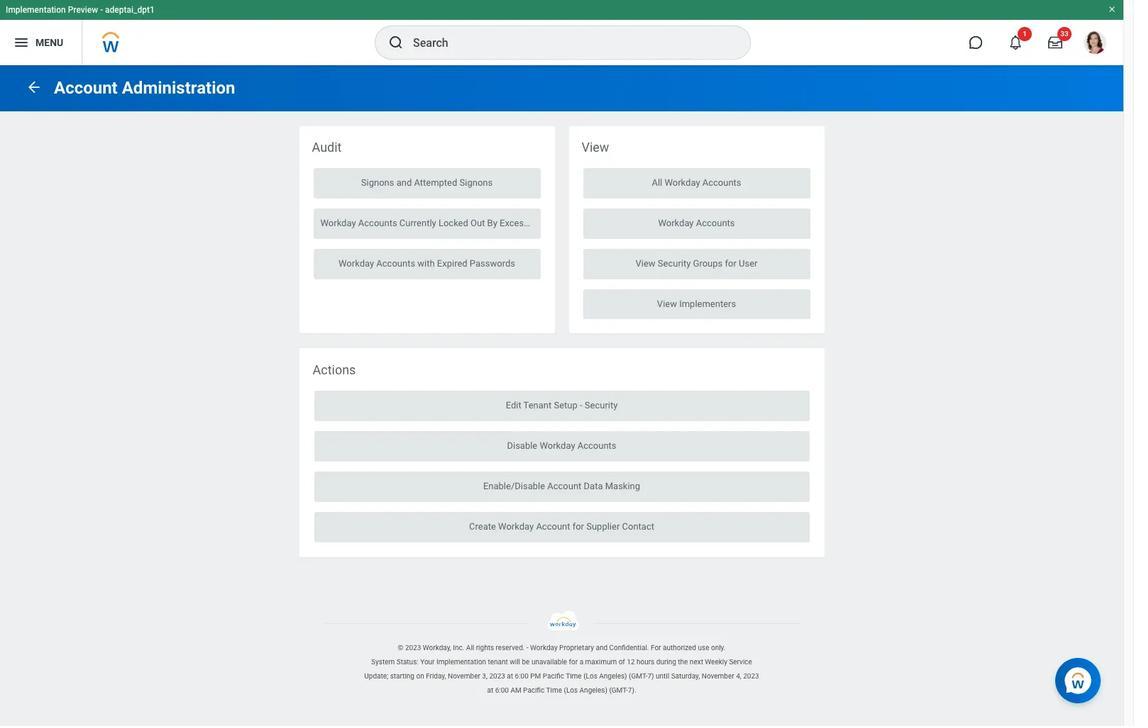 Task type: describe. For each thing, give the bounding box(es) containing it.
attempts
[[600, 218, 638, 229]]

tenant
[[488, 659, 508, 667]]

maximum
[[585, 659, 617, 667]]

security inside view element
[[658, 258, 691, 269]]

4,
[[736, 673, 741, 681]]

accounts for workday accounts with expired passwords
[[376, 258, 415, 269]]

groups
[[693, 258, 723, 269]]

0 horizontal spatial (los
[[564, 687, 578, 695]]

0 vertical spatial pacific
[[543, 673, 564, 681]]

Search Workday  search field
[[413, 27, 721, 58]]

all inside view element
[[652, 177, 662, 188]]

am
[[511, 687, 521, 695]]

during
[[656, 659, 676, 667]]

1 signons from the left
[[361, 177, 394, 188]]

view security groups for user
[[636, 258, 758, 269]]

edit tenant setup - security link
[[314, 391, 809, 422]]

inc.
[[453, 645, 464, 652]]

until
[[656, 673, 669, 681]]

12
[[627, 659, 635, 667]]

0 vertical spatial at
[[507, 673, 513, 681]]

and inside audit element
[[396, 177, 412, 188]]

weekly
[[705, 659, 727, 667]]

failed
[[542, 218, 567, 229]]

profile logan mcneil image
[[1084, 31, 1106, 57]]

adeptai_dpt1
[[105, 5, 155, 15]]

0 vertical spatial (gmt-
[[629, 673, 648, 681]]

for
[[651, 645, 661, 652]]

implementers
[[679, 299, 736, 310]]

0 horizontal spatial 6:00
[[495, 687, 509, 695]]

excessive
[[500, 218, 540, 229]]

edit tenant setup - security
[[506, 400, 618, 411]]

account administration
[[54, 78, 235, 98]]

search image
[[387, 34, 405, 51]]

enable/disable
[[483, 481, 545, 492]]

©
[[398, 645, 403, 652]]

all workday accounts
[[652, 177, 741, 188]]

0 horizontal spatial (gmt-
[[609, 687, 628, 695]]

audit element
[[299, 126, 638, 294]]

workday accounts with expired passwords link
[[313, 249, 540, 280]]

out
[[471, 218, 485, 229]]

create workday account for supplier contact link
[[314, 513, 809, 543]]

view element
[[569, 126, 824, 334]]

1 vertical spatial account
[[547, 481, 581, 492]]

preview
[[68, 5, 98, 15]]

with
[[418, 258, 435, 269]]

33 button
[[1040, 27, 1072, 58]]

a
[[580, 659, 583, 667]]

reserved.
[[496, 645, 525, 652]]

1 horizontal spatial time
[[566, 673, 582, 681]]

tenant
[[523, 400, 552, 411]]

1 vertical spatial angeles)
[[580, 687, 607, 695]]

friday,
[[426, 673, 446, 681]]

user
[[739, 258, 758, 269]]

authorized
[[663, 645, 696, 652]]

administration
[[122, 78, 235, 98]]

accounts for workday accounts currently locked out by excessive failed signon attempts
[[358, 218, 397, 229]]

- inside 'actions' element
[[580, 400, 582, 411]]

enable/disable account data masking
[[483, 481, 640, 492]]

service
[[729, 659, 752, 667]]

edit
[[506, 400, 521, 411]]

workday accounts link
[[583, 209, 810, 239]]

view implementers link
[[583, 290, 810, 320]]

1 vertical spatial pacific
[[523, 687, 545, 695]]

menu
[[35, 37, 63, 48]]

close environment banner image
[[1108, 5, 1116, 13]]

create
[[469, 522, 496, 532]]

33
[[1060, 30, 1069, 38]]

enable/disable account data masking link
[[314, 472, 809, 503]]

workday accounts currently locked out by excessive failed signon attempts
[[320, 218, 638, 229]]

actions element
[[299, 349, 824, 558]]

next
[[690, 659, 703, 667]]

use
[[698, 645, 709, 652]]

0 vertical spatial account
[[54, 78, 118, 98]]

proprietary
[[559, 645, 594, 652]]

1
[[1023, 30, 1027, 38]]

2 vertical spatial account
[[536, 522, 570, 532]]

supplier
[[586, 522, 620, 532]]

0 horizontal spatial 2023
[[405, 645, 421, 652]]

passwords
[[470, 258, 515, 269]]

disable workday accounts link
[[314, 432, 809, 462]]

rights
[[476, 645, 494, 652]]

expired
[[437, 258, 467, 269]]

for for user
[[725, 258, 737, 269]]

previous page image
[[26, 78, 43, 95]]

will
[[510, 659, 520, 667]]

pm
[[530, 673, 541, 681]]

workday,
[[423, 645, 451, 652]]

be
[[522, 659, 530, 667]]



Task type: vqa. For each thing, say whether or not it's contained in the screenshot.
the topmost 10/24/2023 - Successfully Completed
no



Task type: locate. For each thing, give the bounding box(es) containing it.
justify image
[[13, 34, 30, 51]]

signons left attempted
[[361, 177, 394, 188]]

2023 right ©
[[405, 645, 421, 652]]

accounts up data
[[577, 441, 616, 452]]

unavailable
[[531, 659, 567, 667]]

(los down "maximum" on the bottom of page
[[583, 673, 597, 681]]

for inside © 2023 workday, inc. all rights reserved. - workday proprietary and confidential. for authorized use only. system status: your implementation tenant will be unavailable for a maximum of 12 hours during the next weekly service update; starting on friday, november 3, 2023 at 6:00 pm pacific time (los angeles) (gmt-7) until saturday, november 4, 2023 at 6:00 am pacific time (los angeles) (gmt-7).
[[569, 659, 578, 667]]

for left supplier
[[572, 522, 584, 532]]

1 vertical spatial security
[[585, 400, 618, 411]]

november down weekly
[[702, 673, 734, 681]]

implementation inside menu banner
[[6, 5, 66, 15]]

security right setup
[[585, 400, 618, 411]]

pacific down the unavailable
[[543, 673, 564, 681]]

saturday,
[[671, 673, 700, 681]]

confidential.
[[609, 645, 649, 652]]

angeles) down "maximum" on the bottom of page
[[580, 687, 607, 695]]

by
[[487, 218, 497, 229]]

1 horizontal spatial (los
[[583, 673, 597, 681]]

7).
[[628, 687, 636, 695]]

footer containing © 2023 workday, inc. all rights reserved. - workday proprietary and confidential. for authorized use only. system status: your implementation tenant will be unavailable for a maximum of 12 hours during the next weekly service update; starting on friday, november 3, 2023 at 6:00 pm pacific time (los angeles) (gmt-7) until saturday, november 4, 2023 at 6:00 am pacific time (los angeles) (gmt-7).
[[0, 611, 1123, 699]]

and left attempted
[[396, 177, 412, 188]]

security
[[658, 258, 691, 269], [585, 400, 618, 411]]

- inside © 2023 workday, inc. all rights reserved. - workday proprietary and confidential. for authorized use only. system status: your implementation tenant will be unavailable for a maximum of 12 hours during the next weekly service update; starting on friday, november 3, 2023 at 6:00 pm pacific time (los angeles) (gmt-7) until saturday, november 4, 2023 at 6:00 am pacific time (los angeles) (gmt-7).
[[526, 645, 528, 652]]

1 vertical spatial and
[[596, 645, 608, 652]]

2 vertical spatial -
[[526, 645, 528, 652]]

time down a
[[566, 673, 582, 681]]

1 horizontal spatial 6:00
[[515, 673, 529, 681]]

1 vertical spatial at
[[487, 687, 493, 695]]

disable workday accounts
[[507, 441, 616, 452]]

1 vertical spatial (los
[[564, 687, 578, 695]]

1 horizontal spatial view
[[636, 258, 655, 269]]

of
[[619, 659, 625, 667]]

0 horizontal spatial security
[[585, 400, 618, 411]]

0 horizontal spatial november
[[448, 673, 480, 681]]

setup
[[554, 400, 578, 411]]

currently
[[399, 218, 436, 229]]

footer
[[0, 611, 1123, 699]]

only.
[[711, 645, 726, 652]]

1 vertical spatial (gmt-
[[609, 687, 628, 695]]

0 horizontal spatial all
[[466, 645, 474, 652]]

1 vertical spatial implementation
[[436, 659, 486, 667]]

all
[[652, 177, 662, 188], [466, 645, 474, 652]]

view for view security groups for user
[[636, 258, 655, 269]]

accounts up groups
[[696, 218, 735, 229]]

1 horizontal spatial november
[[702, 673, 734, 681]]

1 vertical spatial 6:00
[[495, 687, 509, 695]]

at down 3, at the bottom left
[[487, 687, 493, 695]]

0 vertical spatial time
[[566, 673, 582, 681]]

for inside view element
[[725, 258, 737, 269]]

2 vertical spatial for
[[569, 659, 578, 667]]

0 vertical spatial (los
[[583, 673, 597, 681]]

0 vertical spatial all
[[652, 177, 662, 188]]

actions
[[313, 363, 356, 378]]

accounts for workday accounts
[[696, 218, 735, 229]]

0 vertical spatial angeles)
[[599, 673, 627, 681]]

inbox large image
[[1048, 35, 1062, 50]]

0 horizontal spatial and
[[396, 177, 412, 188]]

workday
[[665, 177, 700, 188], [320, 218, 356, 229], [658, 218, 694, 229], [339, 258, 374, 269], [540, 441, 575, 452], [498, 522, 534, 532], [530, 645, 558, 652]]

- up be
[[526, 645, 528, 652]]

signon
[[569, 218, 598, 229]]

accounts left with
[[376, 258, 415, 269]]

implementation up menu dropdown button
[[6, 5, 66, 15]]

signons and attempted signons
[[361, 177, 493, 188]]

your
[[420, 659, 435, 667]]

(los down the unavailable
[[564, 687, 578, 695]]

1 horizontal spatial implementation
[[436, 659, 486, 667]]

view for view implementers
[[657, 299, 677, 310]]

2023 right 4,
[[743, 673, 759, 681]]

attempted
[[414, 177, 457, 188]]

account administration main content
[[0, 65, 1123, 588]]

1 vertical spatial -
[[580, 400, 582, 411]]

1 horizontal spatial signons
[[460, 177, 493, 188]]

all inside © 2023 workday, inc. all rights reserved. - workday proprietary and confidential. for authorized use only. system status: your implementation tenant will be unavailable for a maximum of 12 hours during the next weekly service update; starting on friday, november 3, 2023 at 6:00 pm pacific time (los angeles) (gmt-7) until saturday, november 4, 2023 at 6:00 am pacific time (los angeles) (gmt-7).
[[466, 645, 474, 652]]

for left a
[[569, 659, 578, 667]]

signons and attempted signons link
[[313, 168, 540, 199]]

on
[[416, 673, 424, 681]]

angeles)
[[599, 673, 627, 681], [580, 687, 607, 695]]

(gmt- down of
[[609, 687, 628, 695]]

2 horizontal spatial 2023
[[743, 673, 759, 681]]

0 vertical spatial view
[[582, 140, 609, 155]]

the
[[678, 659, 688, 667]]

1 horizontal spatial -
[[526, 645, 528, 652]]

view for view
[[582, 140, 609, 155]]

system
[[371, 659, 395, 667]]

0 vertical spatial -
[[100, 5, 103, 15]]

workday accounts with expired passwords
[[339, 258, 515, 269]]

november left 3, at the bottom left
[[448, 673, 480, 681]]

all workday accounts link
[[583, 168, 810, 199]]

masking
[[605, 481, 640, 492]]

update;
[[364, 673, 388, 681]]

2023
[[405, 645, 421, 652], [489, 673, 505, 681], [743, 673, 759, 681]]

account left data
[[547, 481, 581, 492]]

and
[[396, 177, 412, 188], [596, 645, 608, 652]]

workday inside © 2023 workday, inc. all rights reserved. - workday proprietary and confidential. for authorized use only. system status: your implementation tenant will be unavailable for a maximum of 12 hours during the next weekly service update; starting on friday, november 3, 2023 at 6:00 pm pacific time (los angeles) (gmt-7) until saturday, november 4, 2023 at 6:00 am pacific time (los angeles) (gmt-7).
[[530, 645, 558, 652]]

create workday account for supplier contact
[[469, 522, 654, 532]]

signons
[[361, 177, 394, 188], [460, 177, 493, 188]]

1 november from the left
[[448, 673, 480, 681]]

at
[[507, 673, 513, 681], [487, 687, 493, 695]]

view security groups for user link
[[583, 249, 810, 280]]

6:00 left am
[[495, 687, 509, 695]]

(gmt- up 7).
[[629, 673, 648, 681]]

1 vertical spatial time
[[546, 687, 562, 695]]

time down the unavailable
[[546, 687, 562, 695]]

implementation inside © 2023 workday, inc. all rights reserved. - workday proprietary and confidential. for authorized use only. system status: your implementation tenant will be unavailable for a maximum of 12 hours during the next weekly service update; starting on friday, november 3, 2023 at 6:00 pm pacific time (los angeles) (gmt-7) until saturday, november 4, 2023 at 6:00 am pacific time (los angeles) (gmt-7).
[[436, 659, 486, 667]]

starting
[[390, 673, 414, 681]]

accounts left currently
[[358, 218, 397, 229]]

1 button
[[1000, 27, 1032, 58]]

accounts up workday accounts
[[702, 177, 741, 188]]

0 vertical spatial security
[[658, 258, 691, 269]]

signons right attempted
[[460, 177, 493, 188]]

1 horizontal spatial and
[[596, 645, 608, 652]]

and up "maximum" on the bottom of page
[[596, 645, 608, 652]]

2 horizontal spatial -
[[580, 400, 582, 411]]

2 horizontal spatial view
[[657, 299, 677, 310]]

7)
[[648, 673, 654, 681]]

6:00 left pm
[[515, 673, 529, 681]]

account right previous page icon
[[54, 78, 118, 98]]

2 november from the left
[[702, 673, 734, 681]]

account down enable/disable account data masking link at the bottom
[[536, 522, 570, 532]]

0 horizontal spatial time
[[546, 687, 562, 695]]

0 horizontal spatial signons
[[361, 177, 394, 188]]

accounts
[[702, 177, 741, 188], [358, 218, 397, 229], [696, 218, 735, 229], [376, 258, 415, 269], [577, 441, 616, 452]]

account
[[54, 78, 118, 98], [547, 481, 581, 492], [536, 522, 570, 532]]

0 horizontal spatial view
[[582, 140, 609, 155]]

accounts inside 'actions' element
[[577, 441, 616, 452]]

1 horizontal spatial all
[[652, 177, 662, 188]]

0 horizontal spatial implementation
[[6, 5, 66, 15]]

november
[[448, 673, 480, 681], [702, 673, 734, 681]]

0 horizontal spatial at
[[487, 687, 493, 695]]

and inside © 2023 workday, inc. all rights reserved. - workday proprietary and confidential. for authorized use only. system status: your implementation tenant will be unavailable for a maximum of 12 hours during the next weekly service update; starting on friday, november 3, 2023 at 6:00 pm pacific time (los angeles) (gmt-7) until saturday, november 4, 2023 at 6:00 am pacific time (los angeles) (gmt-7).
[[596, 645, 608, 652]]

all up workday accounts
[[652, 177, 662, 188]]

2 vertical spatial view
[[657, 299, 677, 310]]

menu banner
[[0, 0, 1123, 65]]

0 vertical spatial for
[[725, 258, 737, 269]]

1 vertical spatial view
[[636, 258, 655, 269]]

implementation down inc.
[[436, 659, 486, 667]]

pacific down pm
[[523, 687, 545, 695]]

implementation preview -   adeptai_dpt1
[[6, 5, 155, 15]]

menu button
[[0, 20, 82, 65]]

for inside 'actions' element
[[572, 522, 584, 532]]

security inside 'actions' element
[[585, 400, 618, 411]]

view
[[582, 140, 609, 155], [636, 258, 655, 269], [657, 299, 677, 310]]

contact
[[622, 522, 654, 532]]

locked
[[439, 218, 468, 229]]

for for supplier
[[572, 522, 584, 532]]

-
[[100, 5, 103, 15], [580, 400, 582, 411], [526, 645, 528, 652]]

status:
[[397, 659, 419, 667]]

for left user
[[725, 258, 737, 269]]

all right inc.
[[466, 645, 474, 652]]

0 vertical spatial 6:00
[[515, 673, 529, 681]]

workday accounts
[[658, 218, 735, 229]]

view implementers
[[657, 299, 736, 310]]

disable
[[507, 441, 537, 452]]

for
[[725, 258, 737, 269], [572, 522, 584, 532], [569, 659, 578, 667]]

time
[[566, 673, 582, 681], [546, 687, 562, 695]]

hours
[[637, 659, 655, 667]]

0 vertical spatial and
[[396, 177, 412, 188]]

notifications large image
[[1008, 35, 1023, 50]]

0 horizontal spatial -
[[100, 5, 103, 15]]

2 signons from the left
[[460, 177, 493, 188]]

implementation
[[6, 5, 66, 15], [436, 659, 486, 667]]

1 horizontal spatial (gmt-
[[629, 673, 648, 681]]

- right setup
[[580, 400, 582, 411]]

1 vertical spatial all
[[466, 645, 474, 652]]

1 horizontal spatial security
[[658, 258, 691, 269]]

at down the will
[[507, 673, 513, 681]]

audit
[[312, 140, 342, 155]]

1 vertical spatial for
[[572, 522, 584, 532]]

data
[[584, 481, 603, 492]]

- right preview
[[100, 5, 103, 15]]

1 horizontal spatial 2023
[[489, 673, 505, 681]]

workday accounts currently locked out by excessive failed signon attempts link
[[313, 209, 638, 239]]

© 2023 workday, inc. all rights reserved. - workday proprietary and confidential. for authorized use only. system status: your implementation tenant will be unavailable for a maximum of 12 hours during the next weekly service update; starting on friday, november 3, 2023 at 6:00 pm pacific time (los angeles) (gmt-7) until saturday, november 4, 2023 at 6:00 am pacific time (los angeles) (gmt-7).
[[364, 645, 759, 695]]

1 horizontal spatial at
[[507, 673, 513, 681]]

angeles) down of
[[599, 673, 627, 681]]

3,
[[482, 673, 488, 681]]

0 vertical spatial implementation
[[6, 5, 66, 15]]

security left groups
[[658, 258, 691, 269]]

2023 right 3, at the bottom left
[[489, 673, 505, 681]]

- inside menu banner
[[100, 5, 103, 15]]



